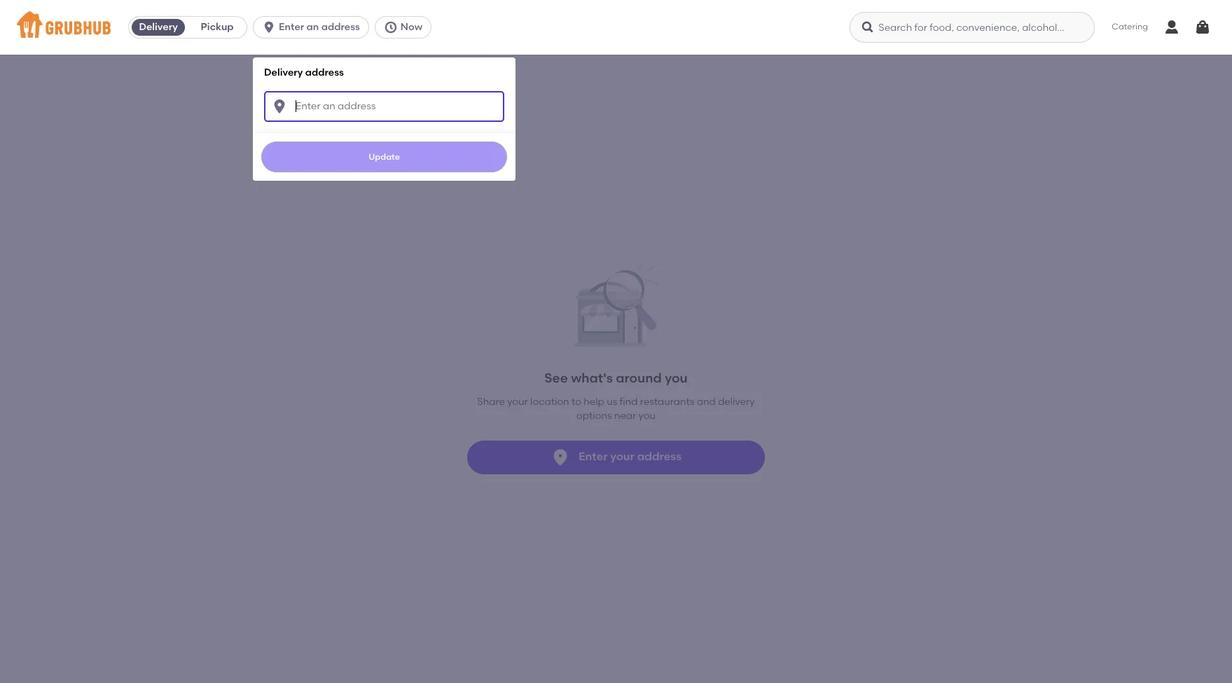 Task type: locate. For each thing, give the bounding box(es) containing it.
delivery inside button
[[139, 21, 178, 33]]

0 vertical spatial delivery
[[139, 21, 178, 33]]

find
[[620, 396, 638, 408]]

delivery
[[139, 21, 178, 33], [264, 67, 303, 79]]

svg image left an
[[262, 20, 276, 34]]

0 horizontal spatial enter
[[279, 21, 304, 33]]

pickup button
[[188, 16, 247, 39]]

you up restaurants
[[665, 370, 688, 386]]

svg image for enter an address
[[262, 20, 276, 34]]

your inside button
[[611, 450, 635, 463]]

you right near
[[639, 410, 656, 422]]

your right share
[[508, 396, 528, 408]]

address down "enter an address"
[[305, 67, 344, 79]]

svg image for now
[[384, 20, 398, 34]]

address for enter an address
[[322, 21, 360, 33]]

your
[[508, 396, 528, 408], [611, 450, 635, 463]]

2 horizontal spatial svg image
[[1195, 19, 1212, 36]]

svg image inside "now" button
[[384, 20, 398, 34]]

enter for enter an address
[[279, 21, 304, 33]]

0 vertical spatial your
[[508, 396, 528, 408]]

1 horizontal spatial svg image
[[384, 20, 398, 34]]

address down restaurants
[[638, 450, 682, 463]]

1 horizontal spatial enter
[[579, 450, 608, 463]]

address
[[322, 21, 360, 33], [305, 67, 344, 79], [638, 450, 682, 463]]

address right an
[[322, 21, 360, 33]]

0 vertical spatial you
[[665, 370, 688, 386]]

1 vertical spatial enter
[[579, 450, 608, 463]]

1 vertical spatial your
[[611, 450, 635, 463]]

2 vertical spatial address
[[638, 450, 682, 463]]

enter right position icon
[[579, 450, 608, 463]]

svg image
[[1195, 19, 1212, 36], [862, 20, 876, 34], [271, 98, 288, 115]]

1 horizontal spatial your
[[611, 450, 635, 463]]

your inside "share your location to help us find restaurants and delivery options near you"
[[508, 396, 528, 408]]

0 horizontal spatial your
[[508, 396, 528, 408]]

options
[[577, 410, 612, 422]]

you
[[665, 370, 688, 386], [639, 410, 656, 422]]

svg image
[[262, 20, 276, 34], [384, 20, 398, 34]]

0 vertical spatial address
[[322, 21, 360, 33]]

catering
[[1113, 22, 1149, 32]]

0 vertical spatial enter
[[279, 21, 304, 33]]

svg image left now
[[384, 20, 398, 34]]

near
[[615, 410, 637, 422]]

0 horizontal spatial you
[[639, 410, 656, 422]]

svg image inside "enter an address" button
[[262, 20, 276, 34]]

1 horizontal spatial delivery
[[264, 67, 303, 79]]

your down near
[[611, 450, 635, 463]]

your for enter
[[611, 450, 635, 463]]

you inside "share your location to help us find restaurants and delivery options near you"
[[639, 410, 656, 422]]

address for enter your address
[[638, 450, 682, 463]]

to
[[572, 396, 582, 408]]

1 vertical spatial delivery
[[264, 67, 303, 79]]

0 horizontal spatial svg image
[[271, 98, 288, 115]]

1 vertical spatial address
[[305, 67, 344, 79]]

enter left an
[[279, 21, 304, 33]]

0 horizontal spatial svg image
[[262, 20, 276, 34]]

2 svg image from the left
[[384, 20, 398, 34]]

enter inside "enter an address" button
[[279, 21, 304, 33]]

0 horizontal spatial delivery
[[139, 21, 178, 33]]

enter
[[279, 21, 304, 33], [579, 450, 608, 463]]

enter inside the enter your address button
[[579, 450, 608, 463]]

and
[[697, 396, 716, 408]]

delivery left pickup
[[139, 21, 178, 33]]

1 vertical spatial you
[[639, 410, 656, 422]]

delivery down "enter an address" button
[[264, 67, 303, 79]]

catering button
[[1103, 11, 1159, 43]]

1 svg image from the left
[[262, 20, 276, 34]]

enter for enter your address
[[579, 450, 608, 463]]

share your location to help us find restaurants and delivery options near you
[[478, 396, 755, 422]]



Task type: describe. For each thing, give the bounding box(es) containing it.
us
[[607, 396, 618, 408]]

now
[[401, 21, 423, 33]]

see
[[545, 370, 568, 386]]

help
[[584, 396, 605, 408]]

update button
[[262, 141, 508, 172]]

your for share
[[508, 396, 528, 408]]

delivery for delivery
[[139, 21, 178, 33]]

share
[[478, 396, 505, 408]]

location
[[531, 396, 570, 408]]

an
[[307, 21, 319, 33]]

update
[[369, 152, 400, 162]]

1 horizontal spatial you
[[665, 370, 688, 386]]

restaurants
[[641, 396, 695, 408]]

position icon image
[[551, 448, 571, 467]]

enter your address button
[[468, 441, 765, 474]]

delivery for delivery address
[[264, 67, 303, 79]]

delivery button
[[129, 16, 188, 39]]

delivery address
[[264, 67, 344, 79]]

delivery
[[719, 396, 755, 408]]

enter an address button
[[253, 16, 375, 39]]

what's
[[571, 370, 613, 386]]

pickup
[[201, 21, 234, 33]]

main navigation navigation
[[0, 0, 1233, 683]]

see what's around you
[[545, 370, 688, 386]]

around
[[616, 370, 662, 386]]

enter your address
[[579, 450, 682, 463]]

1 horizontal spatial svg image
[[862, 20, 876, 34]]

Enter an address search field
[[264, 91, 505, 122]]

enter an address
[[279, 21, 360, 33]]

now button
[[375, 16, 438, 39]]



Task type: vqa. For each thing, say whether or not it's contained in the screenshot.
- in the Breakfast - Avocado Toast
no



